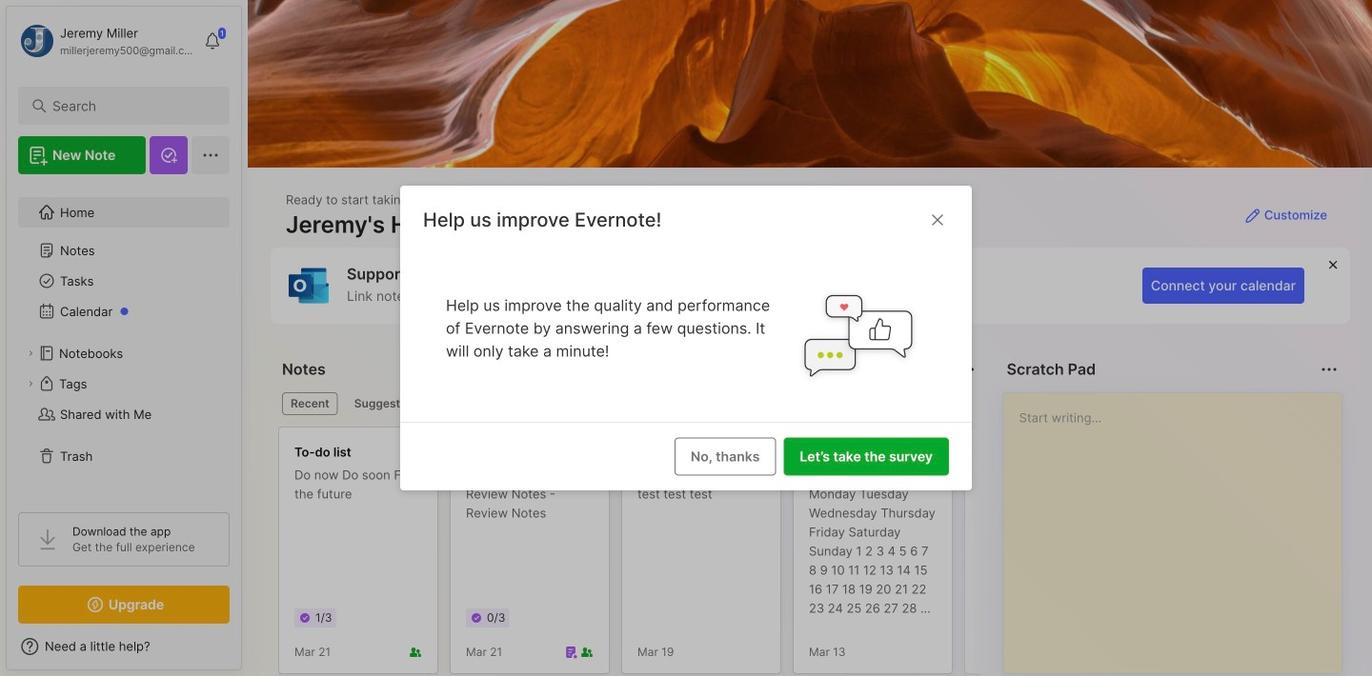 Task type: describe. For each thing, give the bounding box(es) containing it.
main element
[[0, 0, 248, 677]]

none search field inside main element
[[52, 94, 204, 117]]

Search text field
[[52, 97, 204, 115]]

Start writing… text field
[[1019, 394, 1341, 659]]



Task type: locate. For each thing, give the bounding box(es) containing it.
expand notebooks image
[[25, 348, 36, 359]]

tab list
[[282, 393, 973, 416]]

tree
[[7, 186, 241, 496]]

None search field
[[52, 94, 204, 117]]

0 horizontal spatial tab
[[282, 393, 338, 416]]

2 tab from the left
[[346, 393, 423, 416]]

close survey modal image
[[926, 209, 949, 232]]

dialog
[[400, 186, 972, 491]]

row group
[[278, 427, 1372, 677]]

expand tags image
[[25, 378, 36, 390]]

tab
[[282, 393, 338, 416], [346, 393, 423, 416]]

1 tab from the left
[[282, 393, 338, 416]]

1 horizontal spatial tab
[[346, 393, 423, 416]]

tree inside main element
[[7, 186, 241, 496]]



Task type: vqa. For each thing, say whether or not it's contained in the screenshot.
Shortcuts 'button'
no



